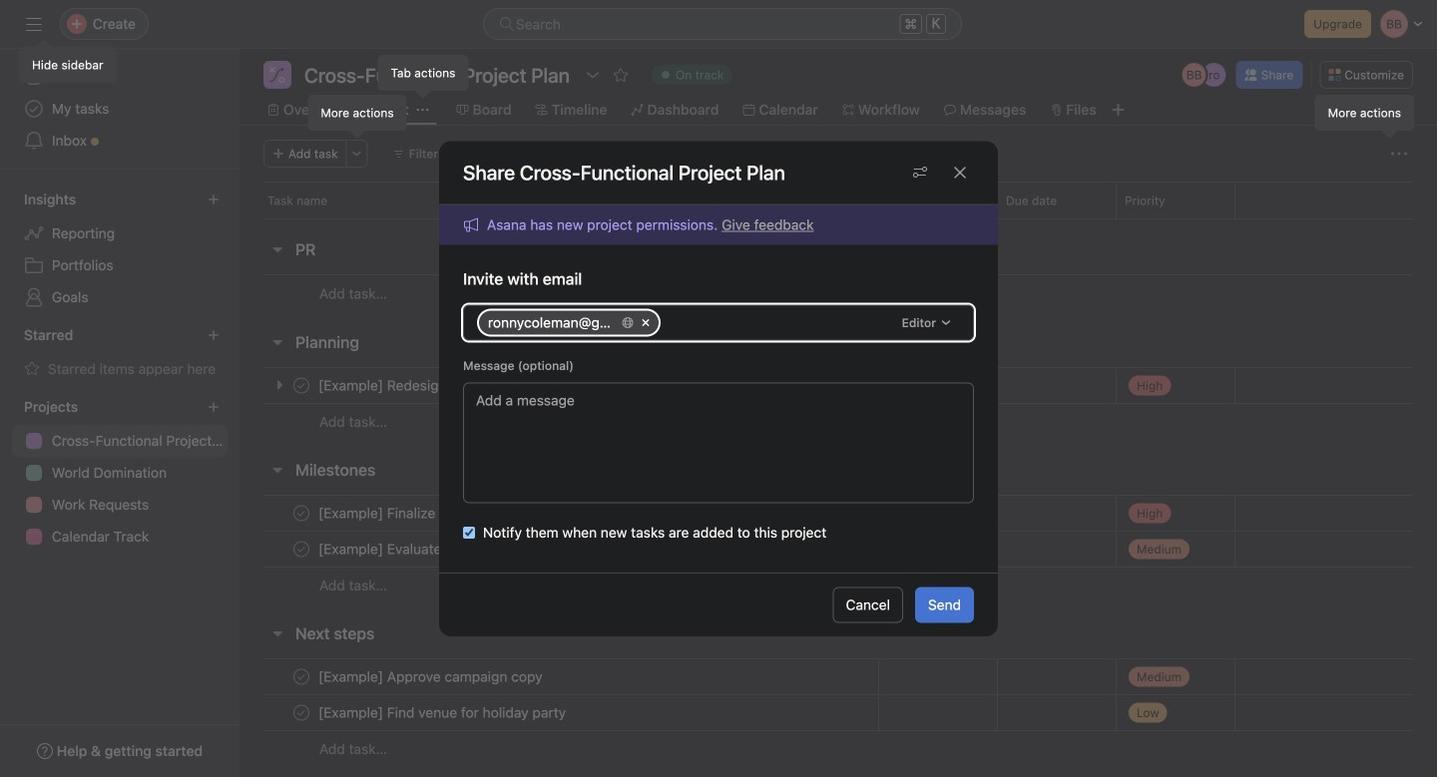 Task type: locate. For each thing, give the bounding box(es) containing it.
collapse task list for this group image
[[269, 242, 285, 257], [269, 334, 285, 350], [269, 462, 285, 478]]

1 vertical spatial collapse task list for this group image
[[269, 334, 285, 350]]

mark complete image inside [example] approve campaign copy cell
[[289, 665, 313, 689]]

1 mark complete checkbox from the top
[[289, 537, 313, 561]]

task name text field for task name text field in [example] finalize budget cell
[[314, 539, 642, 559]]

banner
[[463, 214, 814, 236]]

1 vertical spatial task name text field
[[314, 703, 572, 723]]

mark complete checkbox for task name text field in [example] finalize budget cell
[[289, 502, 313, 525]]

task name text field inside [example] approve campaign copy cell
[[314, 667, 549, 687]]

project permissions image
[[912, 164, 928, 180]]

mark complete image for task name text box in the '[example] find venue for holiday party' cell
[[289, 701, 313, 725]]

mark complete checkbox for task name text box in the '[example] find venue for holiday party' cell
[[289, 701, 313, 725]]

dialog
[[439, 141, 998, 636]]

hide sidebar image
[[26, 16, 42, 32]]

0 vertical spatial mark complete checkbox
[[289, 502, 313, 525]]

2 vertical spatial collapse task list for this group image
[[269, 462, 285, 478]]

Mark complete checkbox
[[289, 502, 313, 525], [289, 701, 313, 725]]

row
[[240, 182, 1437, 219], [263, 218, 1413, 220], [240, 274, 1437, 312], [476, 306, 893, 340], [240, 403, 1437, 440], [240, 495, 1437, 532], [240, 531, 1437, 568], [240, 567, 1437, 604], [240, 659, 1437, 696], [240, 695, 1437, 732], [240, 731, 1437, 767]]

1 collapse task list for this group image from the top
[[269, 242, 285, 257]]

2 mark complete checkbox from the top
[[289, 665, 313, 689]]

2 task name text field from the top
[[314, 703, 572, 723]]

Task name text field
[[314, 539, 642, 559], [314, 703, 572, 723]]

cell
[[479, 311, 659, 335]]

2 mark complete image from the top
[[289, 665, 313, 689]]

None text field
[[299, 61, 575, 89]]

insights element
[[0, 182, 240, 317]]

1 vertical spatial mark complete checkbox
[[289, 701, 313, 725]]

1 task name text field from the top
[[314, 539, 642, 559]]

mark complete image inside '[example] find venue for holiday party' cell
[[289, 701, 313, 725]]

0 vertical spatial collapse task list for this group image
[[269, 242, 285, 257]]

0 vertical spatial task name text field
[[314, 504, 491, 523]]

2 collapse task list for this group image from the top
[[269, 334, 285, 350]]

mark complete checkbox inside [example] finalize budget cell
[[289, 502, 313, 525]]

3 mark complete image from the top
[[289, 701, 313, 725]]

task name text field inside '[example] find venue for holiday party' cell
[[314, 703, 572, 723]]

1 vertical spatial mark complete image
[[289, 665, 313, 689]]

0 vertical spatial mark complete checkbox
[[289, 537, 313, 561]]

[example] find venue for holiday party cell
[[240, 695, 878, 732]]

task name text field inside [example] evaluate new email marketing platform cell
[[314, 539, 642, 559]]

tooltip
[[20, 42, 115, 82], [379, 56, 468, 96], [309, 96, 406, 136], [1316, 96, 1413, 136]]

2 task name text field from the top
[[314, 667, 549, 687]]

1 vertical spatial mark complete checkbox
[[289, 665, 313, 689]]

2 mark complete checkbox from the top
[[289, 701, 313, 725]]

1 vertical spatial task name text field
[[314, 667, 549, 687]]

3 collapse task list for this group image from the top
[[269, 462, 285, 478]]

mark complete image inside [example] evaluate new email marketing platform cell
[[289, 537, 313, 561]]

1 task name text field from the top
[[314, 504, 491, 523]]

None checkbox
[[463, 527, 475, 539]]

task name text field for '[example] find venue for holiday party' cell
[[314, 667, 549, 687]]

0 vertical spatial mark complete image
[[289, 537, 313, 561]]

mark complete checkbox inside [example] approve campaign copy cell
[[289, 665, 313, 689]]

0 vertical spatial task name text field
[[314, 539, 642, 559]]

1 mark complete image from the top
[[289, 537, 313, 561]]

Mark complete checkbox
[[289, 537, 313, 561], [289, 665, 313, 689]]

1 mark complete checkbox from the top
[[289, 502, 313, 525]]

mark complete image
[[289, 537, 313, 561], [289, 665, 313, 689], [289, 701, 313, 725]]

projects element
[[0, 389, 240, 557]]

mark complete checkbox inside [example] evaluate new email marketing platform cell
[[289, 537, 313, 561]]

Task name text field
[[314, 504, 491, 523], [314, 667, 549, 687]]

mark complete checkbox inside '[example] find venue for holiday party' cell
[[289, 701, 313, 725]]

task name text field inside [example] finalize budget cell
[[314, 504, 491, 523]]

header milestones tree grid
[[240, 495, 1437, 604]]

collapse task list for this group image for header milestones tree grid
[[269, 462, 285, 478]]

2 vertical spatial mark complete image
[[289, 701, 313, 725]]



Task type: vqa. For each thing, say whether or not it's contained in the screenshot.
the trial
no



Task type: describe. For each thing, give the bounding box(es) containing it.
task name text field for [example] evaluate new email marketing platform cell on the bottom of page
[[314, 504, 491, 523]]

close this dialog image
[[952, 164, 968, 180]]

mark complete image
[[289, 502, 313, 525]]

collapse task list for this group image for "header planning" tree grid
[[269, 334, 285, 350]]

[example] approve campaign copy cell
[[240, 659, 878, 696]]

mark complete image for task name text box within the [example] evaluate new email marketing platform cell
[[289, 537, 313, 561]]

header planning tree grid
[[240, 367, 1437, 440]]

mark complete checkbox for task name text box within the [example] evaluate new email marketing platform cell
[[289, 537, 313, 561]]

[example] evaluate new email marketing platform cell
[[240, 531, 878, 568]]

task name text field for task name text field inside [example] approve campaign copy cell
[[314, 703, 572, 723]]

mark complete checkbox for task name text field inside [example] approve campaign copy cell
[[289, 665, 313, 689]]

mark complete image for task name text field inside [example] approve campaign copy cell
[[289, 665, 313, 689]]

line_and_symbols image
[[269, 67, 285, 83]]

add to starred image
[[613, 67, 629, 83]]

Add a message text field
[[463, 382, 974, 503]]

starred element
[[0, 317, 240, 389]]

global element
[[0, 49, 240, 169]]

header next steps tree grid
[[240, 659, 1437, 767]]

[example] finalize budget cell
[[240, 495, 878, 532]]

collapse task list for this group image
[[269, 626, 285, 642]]



